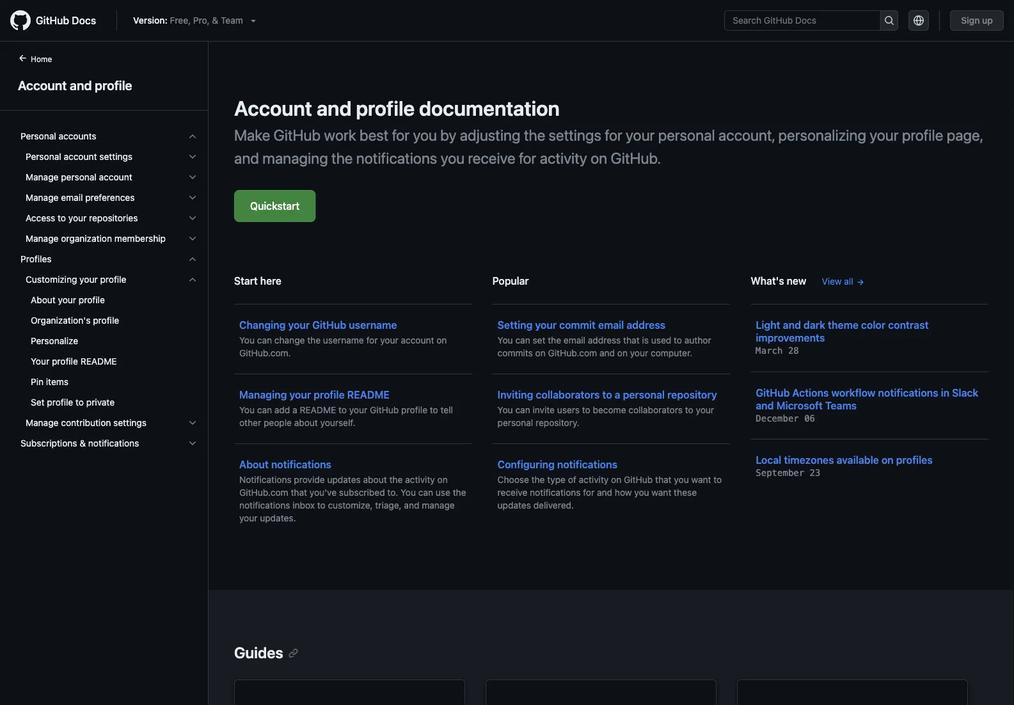 Task type: describe. For each thing, give the bounding box(es) containing it.
december 06 element
[[756, 413, 815, 424]]

managing
[[263, 149, 328, 167]]

inviting
[[498, 389, 534, 401]]

to right users
[[582, 405, 591, 415]]

the right adjusting
[[524, 126, 546, 144]]

account for account and profile
[[18, 77, 67, 92]]

choose
[[498, 475, 529, 485]]

profile inside dropdown button
[[100, 274, 126, 285]]

change
[[275, 335, 305, 346]]

for inside changing your github username you can change the username for your account on github.com.
[[366, 335, 378, 346]]

can inside about notifications notifications provide updates about the activity on github.com that you've subscribed to. you can use the notifications inbox to customize, triage, and manage your updates.
[[419, 487, 433, 498]]

github inside account and profile documentation make github work best for you by adjusting the settings for your personal account, personalizing your profile page, and managing the notifications you receive for activity on github.
[[274, 126, 321, 144]]

profile up items
[[52, 356, 78, 367]]

light
[[756, 319, 781, 331]]

provide
[[294, 475, 325, 485]]

organization's profile
[[31, 315, 119, 326]]

team
[[221, 15, 243, 26]]

subscribed
[[339, 487, 385, 498]]

set profile to private link
[[15, 392, 203, 413]]

notifications up provide at the bottom of page
[[271, 459, 332, 471]]

your
[[31, 356, 49, 367]]

a inside inviting collaborators to a personal repository you can invite users to become collaborators to your personal repository.
[[615, 389, 621, 401]]

account and profile documentation make github work best for you by adjusting the settings for your personal account, personalizing your profile page, and managing the notifications you receive for activity on github.
[[234, 96, 983, 167]]

sc 9kayk9 0 image for manage contribution settings
[[188, 418, 198, 428]]

1 vertical spatial username
[[323, 335, 364, 346]]

0 horizontal spatial want
[[652, 487, 672, 498]]

up
[[983, 15, 993, 26]]

the down work on the top left of the page
[[332, 149, 353, 167]]

the inside setting your commit email address you can set the email address that is used to author commits on github.com and on your computer.
[[548, 335, 561, 346]]

march
[[756, 346, 783, 356]]

on inside about notifications notifications provide updates about the activity on github.com that you've subscribed to. you can use the notifications inbox to customize, triage, and manage your updates.
[[438, 475, 448, 485]]

personal accounts element containing personal accounts
[[10, 126, 208, 249]]

timezones
[[784, 454, 834, 466]]

to up become
[[603, 389, 612, 401]]

manage
[[422, 500, 455, 511]]

account inside dropdown button
[[64, 151, 97, 162]]

actions
[[793, 387, 829, 399]]

commits
[[498, 348, 533, 358]]

personal accounts button
[[15, 126, 203, 147]]

improvements
[[756, 332, 825, 344]]

that inside the configuring notifications choose the type of activity on github that you want to receive notifications for and how you want these updates delivered.
[[656, 475, 672, 485]]

1 vertical spatial collaborators
[[629, 405, 683, 415]]

activity inside account and profile documentation make github work best for you by adjusting the settings for your personal account, personalizing your profile page, and managing the notifications you receive for activity on github.
[[540, 149, 587, 167]]

color
[[862, 319, 886, 331]]

updates inside the configuring notifications choose the type of activity on github that you want to receive notifications for and how you want these updates delivered.
[[498, 500, 531, 511]]

sc 9kayk9 0 image for personal accounts
[[188, 131, 198, 141]]

profiles
[[20, 254, 52, 264]]

set
[[31, 397, 45, 408]]

personal accounts
[[20, 131, 96, 141]]

workflow
[[832, 387, 876, 399]]

contrast
[[889, 319, 929, 331]]

become
[[593, 405, 626, 415]]

to left tell
[[430, 405, 438, 415]]

you inside inviting collaborators to a personal repository you can invite users to become collaborators to your personal repository.
[[498, 405, 513, 415]]

github inside managing your profile readme you can add a readme to your github profile to tell other people about yourself.
[[370, 405, 399, 415]]

personal down inviting
[[498, 418, 533, 428]]

yourself.
[[320, 418, 356, 428]]

your inside about notifications notifications provide updates about the activity on github.com that you've subscribed to. you can use the notifications inbox to customize, triage, and manage your updates.
[[239, 513, 258, 524]]

home
[[31, 54, 52, 63]]

december
[[756, 413, 799, 424]]

settings inside account and profile documentation make github work best for you by adjusting the settings for your personal account, personalizing your profile page, and managing the notifications you receive for activity on github.
[[549, 126, 602, 144]]

light and dark theme color contrast improvements march 28
[[756, 319, 929, 356]]

& inside dropdown button
[[80, 438, 86, 449]]

manage for manage email preferences
[[26, 192, 59, 203]]

profile down items
[[47, 397, 73, 408]]

manage contribution settings
[[26, 418, 147, 428]]

access to your repositories
[[26, 213, 138, 223]]

version:
[[133, 15, 168, 26]]

28
[[789, 346, 799, 356]]

managing
[[239, 389, 287, 401]]

can inside inviting collaborators to a personal repository you can invite users to become collaborators to your personal repository.
[[516, 405, 530, 415]]

receive inside the configuring notifications choose the type of activity on github that you want to receive notifications for and how you want these updates delivered.
[[498, 487, 528, 498]]

to up the yourself.
[[339, 405, 347, 415]]

and up work on the top left of the page
[[317, 96, 352, 120]]

subscriptions
[[20, 438, 77, 449]]

notifications up of
[[557, 459, 618, 471]]

updates inside about notifications notifications provide updates about the activity on github.com that you've subscribed to. you can use the notifications inbox to customize, triage, and manage your updates.
[[327, 475, 361, 485]]

you left 'by'
[[413, 126, 437, 144]]

organization's
[[31, 315, 91, 326]]

personalize link
[[15, 331, 203, 351]]

type
[[547, 475, 566, 485]]

manage email preferences
[[26, 192, 135, 203]]

and down the make
[[234, 149, 259, 167]]

github.
[[611, 149, 661, 167]]

on inside the configuring notifications choose the type of activity on github that you want to receive notifications for and how you want these updates delivered.
[[611, 475, 622, 485]]

to inside setting your commit email address you can set the email address that is used to author commits on github.com and on your computer.
[[674, 335, 682, 346]]

notifications
[[239, 475, 292, 485]]

on inside local timezones available on profiles september 23
[[882, 454, 894, 466]]

personal inside dropdown button
[[61, 172, 97, 182]]

to.
[[388, 487, 398, 498]]

your profile readme
[[31, 356, 117, 367]]

readme inside your profile readme link
[[80, 356, 117, 367]]

new
[[787, 275, 807, 287]]

changing your github username you can change the username for your account on github.com.
[[239, 319, 447, 358]]

the inside changing your github username you can change the username for your account on github.com.
[[307, 335, 321, 346]]

items
[[46, 377, 69, 387]]

access
[[26, 213, 55, 223]]

profiles element for "personal accounts" element containing personal account settings
[[10, 249, 208, 433]]

can inside managing your profile readme you can add a readme to your github profile to tell other people about yourself.
[[257, 405, 272, 415]]

profile down customizing your profile
[[79, 295, 105, 305]]

account and profile
[[18, 77, 132, 92]]

personalizing
[[779, 126, 867, 144]]

github docs link
[[10, 10, 106, 31]]

github.com inside about notifications notifications provide updates about the activity on github.com that you've subscribed to. you can use the notifications inbox to customize, triage, and manage your updates.
[[239, 487, 288, 498]]

profiles
[[897, 454, 933, 466]]

notifications down type
[[530, 487, 581, 498]]

manage organization membership
[[26, 233, 166, 244]]

configuring
[[498, 459, 555, 471]]

that inside about notifications notifications provide updates about the activity on github.com that you've subscribed to. you can use the notifications inbox to customize, triage, and manage your updates.
[[291, 487, 307, 498]]

account,
[[719, 126, 775, 144]]

what's new
[[751, 275, 807, 287]]

how
[[615, 487, 632, 498]]

set
[[533, 335, 546, 346]]

membership
[[114, 233, 166, 244]]

inbox
[[293, 500, 315, 511]]

2 vertical spatial email
[[564, 335, 586, 346]]

personal for personal accounts
[[20, 131, 56, 141]]

can inside changing your github username you can change the username for your account on github.com.
[[257, 335, 272, 346]]

these
[[674, 487, 697, 498]]

a inside managing your profile readme you can add a readme to your github profile to tell other people about yourself.
[[293, 405, 297, 415]]

to inside the configuring notifications choose the type of activity on github that you want to receive notifications for and how you want these updates delivered.
[[714, 475, 722, 485]]

sc 9kayk9 0 image for settings
[[188, 152, 198, 162]]

you inside managing your profile readme you can add a readme to your github profile to tell other people about yourself.
[[239, 405, 255, 415]]

github inside the configuring notifications choose the type of activity on github that you want to receive notifications for and how you want these updates delivered.
[[624, 475, 653, 485]]

contribution
[[61, 418, 111, 428]]

the right use
[[453, 487, 466, 498]]

you up these
[[674, 475, 689, 485]]

sc 9kayk9 0 image for membership
[[188, 234, 198, 244]]

and inside about notifications notifications provide updates about the activity on github.com that you've subscribed to. you can use the notifications inbox to customize, triage, and manage your updates.
[[404, 500, 420, 511]]

on inside account and profile documentation make github work best for you by adjusting the settings for your personal account, personalizing your profile page, and managing the notifications you receive for activity on github.
[[591, 149, 608, 167]]

september
[[756, 468, 805, 478]]

september 23 element
[[756, 468, 821, 478]]

guides
[[234, 644, 283, 662]]

version: free, pro, & team
[[133, 15, 243, 26]]

organization
[[61, 233, 112, 244]]

github inside changing your github username you can change the username for your account on github.com.
[[312, 319, 346, 331]]

you down 'by'
[[441, 149, 465, 167]]

Search GitHub Docs search field
[[725, 11, 880, 30]]

sc 9kayk9 0 image for notifications
[[188, 438, 198, 449]]

sign up link
[[951, 10, 1004, 31]]

slack
[[953, 387, 979, 399]]

and inside github actions workflow notifications in slack and microsoft teams december 06
[[756, 399, 774, 412]]

06
[[805, 413, 815, 424]]

manage email preferences button
[[15, 188, 203, 208]]

in
[[941, 387, 950, 399]]

activity inside the configuring notifications choose the type of activity on github that you want to receive notifications for and how you want these updates delivered.
[[579, 475, 609, 485]]

pin items
[[31, 377, 69, 387]]

updates.
[[260, 513, 296, 524]]

notifications inside github actions workflow notifications in slack and microsoft teams december 06
[[879, 387, 939, 399]]

notifications up the updates.
[[239, 500, 290, 511]]

and down home link
[[70, 77, 92, 92]]

start here
[[234, 275, 282, 287]]



Task type: vqa. For each thing, say whether or not it's contained in the screenshot.
leftmost Custom
no



Task type: locate. For each thing, give the bounding box(es) containing it.
github.com.
[[239, 348, 291, 358]]

repository.
[[536, 418, 580, 428]]

you up other
[[239, 405, 255, 415]]

personal left accounts
[[20, 131, 56, 141]]

you inside changing your github username you can change the username for your account on github.com.
[[239, 335, 255, 346]]

sign up
[[962, 15, 993, 26]]

sc 9kayk9 0 image for access to your repositories
[[188, 213, 198, 223]]

sc 9kayk9 0 image inside manage contribution settings dropdown button
[[188, 418, 198, 428]]

you right to. in the left bottom of the page
[[401, 487, 416, 498]]

1 vertical spatial personal
[[26, 151, 61, 162]]

1 vertical spatial &
[[80, 438, 86, 449]]

view all link
[[822, 275, 865, 288]]

4 manage from the top
[[26, 418, 59, 428]]

0 horizontal spatial updates
[[327, 475, 361, 485]]

0 horizontal spatial account
[[64, 151, 97, 162]]

1 vertical spatial address
[[588, 335, 621, 346]]

personal accounts element
[[10, 126, 208, 249], [10, 147, 208, 249]]

the inside the configuring notifications choose the type of activity on github that you want to receive notifications for and how you want these updates delivered.
[[532, 475, 545, 485]]

select language: current language is english image
[[914, 15, 924, 26]]

sc 9kayk9 0 image
[[188, 152, 198, 162], [188, 193, 198, 203], [188, 234, 198, 244], [188, 275, 198, 285], [188, 438, 198, 449]]

account for account and profile documentation make github work best for you by adjusting the settings for your personal account, personalizing your profile page, and managing the notifications you receive for activity on github.
[[234, 96, 312, 120]]

0 vertical spatial settings
[[549, 126, 602, 144]]

to left private
[[76, 397, 84, 408]]

0 horizontal spatial github.com
[[239, 487, 288, 498]]

account down home link
[[18, 77, 67, 92]]

0 vertical spatial email
[[61, 192, 83, 203]]

manage for manage contribution settings
[[26, 418, 59, 428]]

work
[[324, 126, 356, 144]]

sc 9kayk9 0 image inside manage email preferences dropdown button
[[188, 193, 198, 203]]

receive down adjusting
[[468, 149, 516, 167]]

email inside dropdown button
[[61, 192, 83, 203]]

manage personal account
[[26, 172, 132, 182]]

0 vertical spatial want
[[692, 475, 711, 485]]

about inside "customizing your profile" element
[[31, 295, 56, 305]]

customize,
[[328, 500, 373, 511]]

2 manage from the top
[[26, 192, 59, 203]]

manage
[[26, 172, 59, 182], [26, 192, 59, 203], [26, 233, 59, 244], [26, 418, 59, 428]]

and inside light and dark theme color contrast improvements march 28
[[783, 319, 801, 331]]

you up commits
[[498, 335, 513, 346]]

1 vertical spatial about
[[239, 459, 269, 471]]

by
[[441, 126, 457, 144]]

1 sc 9kayk9 0 image from the top
[[188, 131, 198, 141]]

personal account settings
[[26, 151, 133, 162]]

personal up github.
[[658, 126, 715, 144]]

personal accounts element containing personal account settings
[[10, 147, 208, 249]]

want up these
[[692, 475, 711, 485]]

profile up personal accounts dropdown button
[[95, 77, 132, 92]]

1 customizing your profile element from the top
[[10, 269, 208, 413]]

sc 9kayk9 0 image inside customizing your profile dropdown button
[[188, 275, 198, 285]]

sc 9kayk9 0 image inside subscriptions & notifications dropdown button
[[188, 438, 198, 449]]

to inside profiles element
[[76, 397, 84, 408]]

1 vertical spatial readme
[[347, 389, 390, 401]]

want left these
[[652, 487, 672, 498]]

notifications inside account and profile documentation make github work best for you by adjusting the settings for your personal account, personalizing your profile page, and managing the notifications you receive for activity on github.
[[356, 149, 437, 167]]

your inside inviting collaborators to a personal repository you can invite users to become collaborators to your personal repository.
[[696, 405, 714, 415]]

0 horizontal spatial collaborators
[[536, 389, 600, 401]]

profile left tell
[[401, 405, 428, 415]]

for
[[392, 126, 410, 144], [605, 126, 623, 144], [519, 149, 537, 167], [366, 335, 378, 346], [583, 487, 595, 498]]

profile left page, at the right
[[902, 126, 944, 144]]

notifications
[[356, 149, 437, 167], [879, 387, 939, 399], [88, 438, 139, 449], [271, 459, 332, 471], [557, 459, 618, 471], [530, 487, 581, 498], [239, 500, 290, 511]]

1 horizontal spatial updates
[[498, 500, 531, 511]]

view all
[[822, 276, 854, 287]]

23
[[810, 468, 821, 478]]

you inside setting your commit email address you can set the email address that is used to author commits on github.com and on your computer.
[[498, 335, 513, 346]]

receive inside account and profile documentation make github work best for you by adjusting the settings for your personal account, personalizing your profile page, and managing the notifications you receive for activity on github.
[[468, 149, 516, 167]]

personal inside account and profile documentation make github work best for you by adjusting the settings for your personal account, personalizing your profile page, and managing the notifications you receive for activity on github.
[[658, 126, 715, 144]]

sc 9kayk9 0 image for preferences
[[188, 193, 198, 203]]

a right add
[[293, 405, 297, 415]]

settings for personal account settings
[[99, 151, 133, 162]]

0 vertical spatial updates
[[327, 475, 361, 485]]

0 vertical spatial address
[[627, 319, 666, 331]]

on
[[591, 149, 608, 167], [437, 335, 447, 346], [535, 348, 546, 358], [618, 348, 628, 358], [882, 454, 894, 466], [438, 475, 448, 485], [611, 475, 622, 485]]

personal for personal account settings
[[26, 151, 61, 162]]

and up december
[[756, 399, 774, 412]]

sc 9kayk9 0 image inside personal accounts dropdown button
[[188, 131, 198, 141]]

& right pro,
[[212, 15, 218, 26]]

address down commit
[[588, 335, 621, 346]]

account up the make
[[234, 96, 312, 120]]

notifications inside dropdown button
[[88, 438, 139, 449]]

and right 'triage,'
[[404, 500, 420, 511]]

about up notifications
[[239, 459, 269, 471]]

0 horizontal spatial email
[[61, 192, 83, 203]]

and inside the configuring notifications choose the type of activity on github that you want to receive notifications for and how you want these updates delivered.
[[597, 487, 613, 498]]

the right change
[[307, 335, 321, 346]]

1 horizontal spatial want
[[692, 475, 711, 485]]

about for notifications
[[239, 459, 269, 471]]

2 horizontal spatial that
[[656, 475, 672, 485]]

1 vertical spatial about
[[363, 475, 387, 485]]

can inside setting your commit email address you can set the email address that is used to author commits on github.com and on your computer.
[[516, 335, 530, 346]]

the right set
[[548, 335, 561, 346]]

to inside about notifications notifications provide updates about the activity on github.com that you've subscribed to. you can use the notifications inbox to customize, triage, and manage your updates.
[[317, 500, 326, 511]]

0 vertical spatial github.com
[[548, 348, 597, 358]]

can left use
[[419, 487, 433, 498]]

sc 9kayk9 0 image inside the manage personal account dropdown button
[[188, 172, 198, 182]]

2 vertical spatial settings
[[113, 418, 147, 428]]

add
[[275, 405, 290, 415]]

github.com
[[548, 348, 597, 358], [239, 487, 288, 498]]

used
[[651, 335, 672, 346]]

configuring notifications choose the type of activity on github that you want to receive notifications for and how you want these updates delivered.
[[498, 459, 722, 511]]

can up commits
[[516, 335, 530, 346]]

dark
[[804, 319, 826, 331]]

1 vertical spatial that
[[656, 475, 672, 485]]

sc 9kayk9 0 image for manage personal account
[[188, 172, 198, 182]]

0 vertical spatial readme
[[80, 356, 117, 367]]

None search field
[[725, 10, 899, 31]]

can up github.com.
[[257, 335, 272, 346]]

adjusting
[[460, 126, 521, 144]]

0 vertical spatial account
[[18, 77, 67, 92]]

popular
[[493, 275, 529, 287]]

delivered.
[[534, 500, 574, 511]]

sc 9kayk9 0 image inside access to your repositories dropdown button
[[188, 213, 198, 223]]

profile up the yourself.
[[314, 389, 345, 401]]

1 horizontal spatial address
[[627, 319, 666, 331]]

and inside setting your commit email address you can set the email address that is used to author commits on github.com and on your computer.
[[600, 348, 615, 358]]

0 vertical spatial account
[[64, 151, 97, 162]]

personal down personal account settings
[[61, 172, 97, 182]]

1 horizontal spatial about
[[239, 459, 269, 471]]

you
[[239, 335, 255, 346], [498, 335, 513, 346], [239, 405, 255, 415], [498, 405, 513, 415], [401, 487, 416, 498]]

profile down profiles dropdown button
[[100, 274, 126, 285]]

2 customizing your profile element from the top
[[10, 290, 208, 413]]

and up improvements
[[783, 319, 801, 331]]

1 vertical spatial github.com
[[239, 487, 288, 498]]

profiles element for "personal accounts" element containing personal accounts
[[10, 269, 208, 433]]

1 horizontal spatial email
[[564, 335, 586, 346]]

view
[[822, 276, 842, 287]]

address up is
[[627, 319, 666, 331]]

profiles element containing customizing your profile
[[10, 269, 208, 433]]

github.com down commit
[[548, 348, 597, 358]]

account and profile element
[[0, 52, 209, 704]]

customizing your profile element containing customizing your profile
[[10, 269, 208, 413]]

account inside changing your github username you can change the username for your account on github.com.
[[401, 335, 434, 346]]

to left september
[[714, 475, 722, 485]]

that inside setting your commit email address you can set the email address that is used to author commits on github.com and on your computer.
[[624, 335, 640, 346]]

collaborators
[[536, 389, 600, 401], [629, 405, 683, 415]]

about down customizing
[[31, 295, 56, 305]]

2 sc 9kayk9 0 image from the top
[[188, 172, 198, 182]]

to down the repository
[[685, 405, 694, 415]]

1 horizontal spatial github.com
[[548, 348, 597, 358]]

want
[[692, 475, 711, 485], [652, 487, 672, 498]]

0 vertical spatial personal
[[20, 131, 56, 141]]

updates up subscribed
[[327, 475, 361, 485]]

activity
[[540, 149, 587, 167], [405, 475, 435, 485], [579, 475, 609, 485]]

collaborators down the repository
[[629, 405, 683, 415]]

manage personal account button
[[15, 167, 203, 188]]

people
[[264, 418, 292, 428]]

collaborators up users
[[536, 389, 600, 401]]

customizing your profile element containing about your profile
[[10, 290, 208, 413]]

1 horizontal spatial a
[[615, 389, 621, 401]]

and left how at the bottom right
[[597, 487, 613, 498]]

a up become
[[615, 389, 621, 401]]

you down inviting
[[498, 405, 513, 415]]

about inside about notifications notifications provide updates about the activity on github.com that you've subscribed to. you can use the notifications inbox to customize, triage, and manage your updates.
[[239, 459, 269, 471]]

email down commit
[[564, 335, 586, 346]]

4 sc 9kayk9 0 image from the top
[[188, 275, 198, 285]]

sc 9kayk9 0 image
[[188, 131, 198, 141], [188, 172, 198, 182], [188, 213, 198, 223], [188, 254, 198, 264], [188, 418, 198, 428]]

0 vertical spatial about
[[31, 295, 56, 305]]

what's
[[751, 275, 785, 287]]

1 vertical spatial account
[[99, 172, 132, 182]]

profiles element
[[10, 249, 208, 433], [10, 269, 208, 433]]

1 vertical spatial receive
[[498, 487, 528, 498]]

activity inside about notifications notifications provide updates about the activity on github.com that you've subscribed to. you can use the notifications inbox to customize, triage, and manage your updates.
[[405, 475, 435, 485]]

1 vertical spatial email
[[598, 319, 624, 331]]

pin
[[31, 377, 44, 387]]

0 horizontal spatial that
[[291, 487, 307, 498]]

2 sc 9kayk9 0 image from the top
[[188, 193, 198, 203]]

about for your
[[31, 295, 56, 305]]

2 horizontal spatial account
[[401, 335, 434, 346]]

free,
[[170, 15, 191, 26]]

subscriptions & notifications
[[20, 438, 139, 449]]

0 horizontal spatial about
[[31, 295, 56, 305]]

for inside the configuring notifications choose the type of activity on github that you want to receive notifications for and how you want these updates delivered.
[[583, 487, 595, 498]]

invite
[[533, 405, 555, 415]]

to up computer.
[[674, 335, 682, 346]]

1 manage from the top
[[26, 172, 59, 182]]

to right access
[[58, 213, 66, 223]]

your inside about your profile link
[[58, 295, 76, 305]]

3 manage from the top
[[26, 233, 59, 244]]

subscriptions & notifications button
[[15, 433, 203, 454]]

0 vertical spatial username
[[349, 319, 397, 331]]

the
[[524, 126, 546, 144], [332, 149, 353, 167], [307, 335, 321, 346], [548, 335, 561, 346], [389, 475, 403, 485], [532, 475, 545, 485], [453, 487, 466, 498]]

about your profile link
[[15, 290, 203, 310]]

sc 9kayk9 0 image for profile
[[188, 275, 198, 285]]

home link
[[13, 53, 73, 66]]

2 vertical spatial readme
[[300, 405, 336, 415]]

to down you've at the left bottom
[[317, 500, 326, 511]]

about your profile
[[31, 295, 105, 305]]

updates
[[327, 475, 361, 485], [498, 500, 531, 511]]

page,
[[947, 126, 983, 144]]

github actions workflow notifications in slack and microsoft teams december 06
[[756, 387, 979, 424]]

settings inside dropdown button
[[99, 151, 133, 162]]

account
[[64, 151, 97, 162], [99, 172, 132, 182], [401, 335, 434, 346]]

about right people
[[294, 418, 318, 428]]

1 personal accounts element from the top
[[10, 126, 208, 249]]

5 sc 9kayk9 0 image from the top
[[188, 418, 198, 428]]

1 horizontal spatial &
[[212, 15, 218, 26]]

0 horizontal spatial &
[[80, 438, 86, 449]]

manage contribution settings button
[[15, 413, 203, 433]]

0 vertical spatial collaborators
[[536, 389, 600, 401]]

search image
[[884, 15, 895, 26]]

github.com inside setting your commit email address you can set the email address that is used to author commits on github.com and on your computer.
[[548, 348, 597, 358]]

updates down the 'choose'
[[498, 500, 531, 511]]

1 vertical spatial a
[[293, 405, 297, 415]]

you've
[[310, 487, 337, 498]]

make
[[234, 126, 270, 144]]

you right how at the bottom right
[[634, 487, 649, 498]]

computer.
[[651, 348, 693, 358]]

1 horizontal spatial about
[[363, 475, 387, 485]]

private
[[86, 397, 115, 408]]

profiles button
[[15, 249, 203, 269]]

best
[[360, 126, 389, 144]]

profile down about your profile link
[[93, 315, 119, 326]]

account inside dropdown button
[[99, 172, 132, 182]]

settings
[[549, 126, 602, 144], [99, 151, 133, 162], [113, 418, 147, 428]]

personal
[[658, 126, 715, 144], [61, 172, 97, 182], [623, 389, 665, 401], [498, 418, 533, 428]]

profiles element containing profiles
[[10, 249, 208, 433]]

1 vertical spatial account
[[234, 96, 312, 120]]

1 horizontal spatial account
[[234, 96, 312, 120]]

github inside github actions workflow notifications in slack and microsoft teams december 06
[[756, 387, 790, 399]]

2 vertical spatial account
[[401, 335, 434, 346]]

1 sc 9kayk9 0 image from the top
[[188, 152, 198, 162]]

0 horizontal spatial readme
[[80, 356, 117, 367]]

of
[[568, 475, 577, 485]]

to inside dropdown button
[[58, 213, 66, 223]]

0 horizontal spatial about
[[294, 418, 318, 428]]

sc 9kayk9 0 image inside profiles dropdown button
[[188, 254, 198, 264]]

here
[[260, 275, 282, 287]]

notifications left in on the bottom right
[[879, 387, 939, 399]]

1 vertical spatial updates
[[498, 500, 531, 511]]

the left type
[[532, 475, 545, 485]]

pro,
[[193, 15, 210, 26]]

0 horizontal spatial address
[[588, 335, 621, 346]]

can down managing
[[257, 405, 272, 415]]

sign
[[962, 15, 980, 26]]

1 vertical spatial settings
[[99, 151, 133, 162]]

0 vertical spatial &
[[212, 15, 218, 26]]

is
[[642, 335, 649, 346]]

account inside account and profile link
[[18, 77, 67, 92]]

2 profiles element from the top
[[10, 269, 208, 433]]

settings for manage contribution settings
[[113, 418, 147, 428]]

1 vertical spatial want
[[652, 487, 672, 498]]

use
[[436, 487, 451, 498]]

about inside managing your profile readme you can add a readme to your github profile to tell other people about yourself.
[[294, 418, 318, 428]]

customizing your profile element
[[10, 269, 208, 413], [10, 290, 208, 413]]

& down contribution
[[80, 438, 86, 449]]

notifications down manage contribution settings dropdown button at left
[[88, 438, 139, 449]]

5 sc 9kayk9 0 image from the top
[[188, 438, 198, 449]]

repositories
[[89, 213, 138, 223]]

can down inviting
[[516, 405, 530, 415]]

personal down personal accounts
[[26, 151, 61, 162]]

march 28 element
[[756, 346, 799, 356]]

settings inside dropdown button
[[113, 418, 147, 428]]

3 sc 9kayk9 0 image from the top
[[188, 234, 198, 244]]

local timezones available on profiles september 23
[[756, 454, 933, 478]]

you inside about notifications notifications provide updates about the activity on github.com that you've subscribed to. you can use the notifications inbox to customize, triage, and manage your updates.
[[401, 487, 416, 498]]

on inside changing your github username you can change the username for your account on github.com.
[[437, 335, 447, 346]]

about inside about notifications notifications provide updates about the activity on github.com that you've subscribed to. you can use the notifications inbox to customize, triage, and manage your updates.
[[363, 475, 387, 485]]

1 horizontal spatial collaborators
[[629, 405, 683, 415]]

1 horizontal spatial account
[[99, 172, 132, 182]]

0 horizontal spatial account
[[18, 77, 67, 92]]

manage for manage personal account
[[26, 172, 59, 182]]

2 horizontal spatial readme
[[347, 389, 390, 401]]

set profile to private
[[31, 397, 115, 408]]

0 vertical spatial that
[[624, 335, 640, 346]]

you down changing
[[239, 335, 255, 346]]

sc 9kayk9 0 image inside personal account settings dropdown button
[[188, 152, 198, 162]]

your
[[626, 126, 655, 144], [870, 126, 899, 144], [68, 213, 87, 223], [79, 274, 98, 285], [58, 295, 76, 305], [288, 319, 310, 331], [535, 319, 557, 331], [380, 335, 399, 346], [630, 348, 649, 358], [290, 389, 311, 401], [349, 405, 368, 415], [696, 405, 714, 415], [239, 513, 258, 524]]

quickstart link
[[234, 190, 316, 222]]

0 vertical spatial a
[[615, 389, 621, 401]]

personal up become
[[623, 389, 665, 401]]

account inside account and profile documentation make github work best for you by adjusting the settings for your personal account, personalizing your profile page, and managing the notifications you receive for activity on github.
[[234, 96, 312, 120]]

your inside customizing your profile dropdown button
[[79, 274, 98, 285]]

0 vertical spatial about
[[294, 418, 318, 428]]

documentation
[[419, 96, 560, 120]]

email right commit
[[598, 319, 624, 331]]

2 vertical spatial that
[[291, 487, 307, 498]]

0 vertical spatial receive
[[468, 149, 516, 167]]

and up inviting collaborators to a personal repository you can invite users to become collaborators to your personal repository.
[[600, 348, 615, 358]]

account and profile link
[[15, 76, 193, 95]]

personal inside dropdown button
[[26, 151, 61, 162]]

triangle down image
[[248, 15, 258, 26]]

changing
[[239, 319, 286, 331]]

preferences
[[85, 192, 135, 203]]

sc 9kayk9 0 image inside manage organization membership dropdown button
[[188, 234, 198, 244]]

personal inside dropdown button
[[20, 131, 56, 141]]

4 sc 9kayk9 0 image from the top
[[188, 254, 198, 264]]

1 profiles element from the top
[[10, 249, 208, 433]]

managing your profile readme you can add a readme to your github profile to tell other people about yourself.
[[239, 389, 453, 428]]

1 horizontal spatial that
[[624, 335, 640, 346]]

3 sc 9kayk9 0 image from the top
[[188, 213, 198, 223]]

about up subscribed
[[363, 475, 387, 485]]

customizing your profile
[[26, 274, 126, 285]]

sc 9kayk9 0 image for profiles
[[188, 254, 198, 264]]

access to your repositories button
[[15, 208, 203, 229]]

notifications down best
[[356, 149, 437, 167]]

github docs
[[36, 14, 96, 27]]

1 horizontal spatial readme
[[300, 405, 336, 415]]

receive down the 'choose'
[[498, 487, 528, 498]]

profile up best
[[356, 96, 415, 120]]

guides link
[[234, 644, 299, 662]]

email down "manage personal account"
[[61, 192, 83, 203]]

your inside access to your repositories dropdown button
[[68, 213, 87, 223]]

github.com down notifications
[[239, 487, 288, 498]]

0 horizontal spatial a
[[293, 405, 297, 415]]

manage for manage organization membership
[[26, 233, 59, 244]]

2 personal accounts element from the top
[[10, 147, 208, 249]]

the up to. in the left bottom of the page
[[389, 475, 403, 485]]

2 horizontal spatial email
[[598, 319, 624, 331]]



